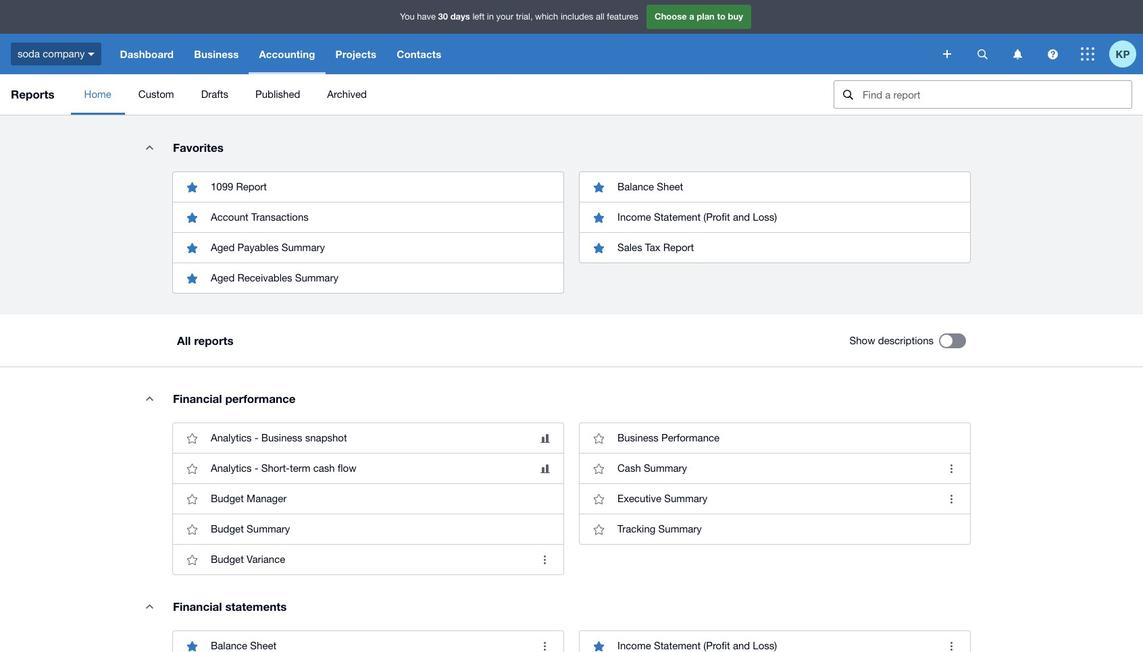 Task type: vqa. For each thing, say whether or not it's contained in the screenshot.
Tracking Summary
yes



Task type: locate. For each thing, give the bounding box(es) containing it.
2 and from the top
[[733, 641, 750, 652]]

favorite image inside budget summary link
[[178, 516, 205, 543]]

financial left statements
[[173, 600, 222, 614]]

income statement (profit and loss)
[[618, 211, 777, 223], [618, 641, 777, 652]]

favorite image inside budget manager link
[[178, 486, 205, 513]]

drafts link
[[188, 74, 242, 115]]

svg image left kp
[[1081, 47, 1095, 61]]

remove favorite image for account transactions 'link'
[[178, 204, 205, 231]]

- for short-
[[255, 463, 258, 474]]

remove favorite image down financial statements at the bottom of page
[[178, 633, 205, 653]]

features
[[607, 12, 638, 22]]

0 horizontal spatial svg image
[[977, 49, 987, 59]]

1 vertical spatial aged
[[211, 272, 235, 284]]

svg image
[[1013, 49, 1022, 59], [1048, 49, 1058, 59], [943, 50, 951, 58], [88, 53, 95, 56]]

remove favorite image inside sales tax report link
[[585, 234, 612, 261]]

report inside 1099 report link
[[236, 181, 267, 193]]

2 budget from the top
[[211, 524, 244, 535]]

0 horizontal spatial more options image
[[531, 633, 558, 653]]

remove favorite image inside balance sheet link
[[178, 633, 205, 653]]

1 analytics from the top
[[211, 433, 252, 444]]

loss)
[[753, 211, 777, 223], [753, 641, 777, 652]]

- down performance
[[255, 433, 258, 444]]

and for top balance sheet link
[[733, 211, 750, 223]]

2 vertical spatial more options image
[[938, 633, 965, 653]]

0 horizontal spatial business
[[194, 48, 239, 60]]

favorite image inside the executive summary link
[[585, 486, 612, 513]]

1 vertical spatial income statement (profit and loss) link
[[580, 632, 970, 653]]

2 favorite image from the left
[[585, 486, 612, 513]]

aged payables summary link
[[173, 232, 563, 263]]

2 statement from the top
[[654, 641, 701, 652]]

0 horizontal spatial balance sheet link
[[173, 632, 563, 653]]

aged inside aged receivables summary link
[[211, 272, 235, 284]]

2 expand report group image from the top
[[136, 593, 163, 620]]

projects button
[[325, 34, 387, 74]]

income
[[618, 211, 651, 223], [618, 641, 651, 652]]

business inside popup button
[[194, 48, 239, 60]]

- left short-
[[255, 463, 258, 474]]

remove favorite image inside aged receivables summary link
[[178, 265, 205, 292]]

account
[[211, 211, 249, 223]]

1 vertical spatial report
[[663, 242, 694, 253]]

2 financial from the top
[[173, 600, 222, 614]]

-
[[255, 433, 258, 444], [255, 463, 258, 474]]

1 vertical spatial loss)
[[753, 641, 777, 652]]

1 income from the top
[[618, 211, 651, 223]]

business up drafts
[[194, 48, 239, 60]]

descriptions
[[878, 335, 934, 347]]

analytics
[[211, 433, 252, 444], [211, 463, 252, 474]]

more options image for cash summary
[[938, 456, 965, 483]]

2 income from the top
[[618, 641, 651, 652]]

1 and from the top
[[733, 211, 750, 223]]

budget
[[211, 493, 244, 505], [211, 524, 244, 535], [211, 554, 244, 566]]

1 expand report group image from the top
[[136, 134, 163, 161]]

1 vertical spatial more options image
[[531, 633, 558, 653]]

remove favorite image for aged payables summary
[[178, 234, 205, 261]]

sheet up sales tax report
[[657, 181, 683, 193]]

financial right expand report group icon
[[173, 392, 222, 406]]

you have 30 days left in your trial, which includes all features
[[400, 11, 638, 22]]

summary up executive summary on the right of the page
[[644, 463, 687, 474]]

2 remove favorite image from the top
[[178, 633, 205, 653]]

your
[[496, 12, 514, 22]]

1 vertical spatial income
[[618, 641, 651, 652]]

executive summary link
[[580, 484, 970, 514]]

remove favorite image left payables
[[178, 234, 205, 261]]

summary down manager
[[247, 524, 290, 535]]

favorite image for budget manager
[[178, 486, 205, 513]]

analytics for analytics - short-term cash flow
[[211, 463, 252, 474]]

sheet
[[657, 181, 683, 193], [250, 641, 277, 652]]

budget for budget summary
[[211, 524, 244, 535]]

plan
[[697, 11, 715, 22]]

banner
[[0, 0, 1143, 74]]

summary right "receivables"
[[295, 272, 338, 284]]

0 horizontal spatial balance sheet
[[211, 641, 277, 652]]

1 vertical spatial balance sheet link
[[173, 632, 563, 653]]

aged down "account"
[[211, 242, 235, 253]]

home
[[84, 89, 111, 100]]

0 vertical spatial income
[[618, 211, 651, 223]]

2 aged from the top
[[211, 272, 235, 284]]

balance sheet for remove favorite image in the balance sheet link
[[618, 181, 683, 193]]

aged receivables summary link
[[173, 263, 563, 293]]

business up cash
[[618, 433, 659, 444]]

svg image up find a report text box
[[977, 49, 987, 59]]

summary down 'transactions'
[[282, 242, 325, 253]]

1 vertical spatial statement
[[654, 641, 701, 652]]

budget up budget summary
[[211, 493, 244, 505]]

favorite image inside tracking summary link
[[585, 516, 612, 543]]

custom
[[138, 89, 174, 100]]

summary
[[282, 242, 325, 253], [295, 272, 338, 284], [644, 463, 687, 474], [664, 493, 708, 505], [247, 524, 290, 535], [658, 524, 702, 535]]

income statement (profit and loss) link
[[580, 202, 970, 232], [580, 632, 970, 653]]

report right tax
[[663, 242, 694, 253]]

more options image inside budget variance link
[[531, 547, 558, 574]]

favorite image
[[178, 486, 205, 513], [585, 486, 612, 513]]

1 vertical spatial remove favorite image
[[178, 633, 205, 653]]

expand report group image for favorites
[[136, 134, 163, 161]]

financial
[[173, 392, 222, 406], [173, 600, 222, 614]]

budget down budget summary
[[211, 554, 244, 566]]

financial performance
[[173, 392, 296, 406]]

1 statement from the top
[[654, 211, 701, 223]]

remove favorite image for top balance sheet link
[[585, 174, 612, 201]]

0 vertical spatial analytics
[[211, 433, 252, 444]]

1 budget from the top
[[211, 493, 244, 505]]

1 vertical spatial more options image
[[531, 547, 558, 574]]

analytics up budget manager
[[211, 463, 252, 474]]

analytics down 'financial performance'
[[211, 433, 252, 444]]

balance sheet up tax
[[618, 181, 683, 193]]

1 horizontal spatial report
[[663, 242, 694, 253]]

archived
[[327, 89, 367, 100]]

remove favorite image inside aged payables summary link
[[178, 234, 205, 261]]

1 vertical spatial income statement (profit and loss)
[[618, 641, 777, 652]]

1 horizontal spatial more options image
[[938, 456, 965, 483]]

budget for budget manager
[[211, 493, 244, 505]]

0 vertical spatial budget
[[211, 493, 244, 505]]

0 vertical spatial aged
[[211, 242, 235, 253]]

1 horizontal spatial balance sheet link
[[580, 172, 970, 202]]

remove favorite image
[[178, 234, 205, 261], [178, 633, 205, 653]]

1 horizontal spatial favorite image
[[585, 486, 612, 513]]

all
[[177, 334, 191, 348]]

sheet down statements
[[250, 641, 277, 652]]

sheet for bottommost balance sheet link
[[250, 641, 277, 652]]

performance
[[661, 433, 720, 444]]

0 vertical spatial balance sheet
[[618, 181, 683, 193]]

1 vertical spatial -
[[255, 463, 258, 474]]

and
[[733, 211, 750, 223], [733, 641, 750, 652]]

contacts
[[397, 48, 442, 60]]

balance sheet
[[618, 181, 683, 193], [211, 641, 277, 652]]

budget variance link
[[173, 545, 563, 575]]

more options image
[[938, 456, 965, 483], [531, 633, 558, 653]]

2 analytics from the top
[[211, 463, 252, 474]]

1 vertical spatial balance sheet
[[211, 641, 277, 652]]

projects
[[336, 48, 376, 60]]

income statement (profit and loss) link for bottommost balance sheet link
[[580, 632, 970, 653]]

published
[[255, 89, 300, 100]]

0 vertical spatial income statement (profit and loss)
[[618, 211, 777, 223]]

2 vertical spatial budget
[[211, 554, 244, 566]]

2 income statement (profit and loss) link from the top
[[580, 632, 970, 653]]

kp button
[[1109, 34, 1143, 74]]

2 - from the top
[[255, 463, 258, 474]]

0 vertical spatial more options image
[[938, 486, 965, 513]]

1 income statement (profit and loss) link from the top
[[580, 202, 970, 232]]

expand report group image
[[136, 134, 163, 161], [136, 593, 163, 620]]

0 vertical spatial expand report group image
[[136, 134, 163, 161]]

1 income statement (profit and loss) from the top
[[618, 211, 777, 223]]

aged inside aged payables summary link
[[211, 242, 235, 253]]

income for bottommost balance sheet link
[[618, 641, 651, 652]]

favorite image left budget manager
[[178, 486, 205, 513]]

more options image
[[938, 486, 965, 513], [531, 547, 558, 574], [938, 633, 965, 653]]

0 vertical spatial sheet
[[657, 181, 683, 193]]

0 horizontal spatial balance
[[211, 641, 247, 652]]

report
[[236, 181, 267, 193], [663, 242, 694, 253]]

2 income statement (profit and loss) from the top
[[618, 641, 777, 652]]

1 vertical spatial financial
[[173, 600, 222, 614]]

balance sheet down statements
[[211, 641, 277, 652]]

sales tax report
[[618, 242, 694, 253]]

0 vertical spatial financial
[[173, 392, 222, 406]]

0 vertical spatial (profit
[[704, 211, 730, 223]]

published link
[[242, 74, 314, 115]]

1 vertical spatial analytics
[[211, 463, 252, 474]]

balance down financial statements at the bottom of page
[[211, 641, 247, 652]]

0 vertical spatial -
[[255, 433, 258, 444]]

1 vertical spatial balance
[[211, 641, 247, 652]]

1 vertical spatial (profit
[[704, 641, 730, 652]]

balance up sales
[[618, 181, 654, 193]]

menu
[[71, 74, 823, 115]]

3 budget from the top
[[211, 554, 244, 566]]

show
[[850, 335, 875, 347]]

0 vertical spatial report
[[236, 181, 267, 193]]

archived link
[[314, 74, 380, 115]]

svg image
[[1081, 47, 1095, 61], [977, 49, 987, 59]]

0 vertical spatial income statement (profit and loss) link
[[580, 202, 970, 232]]

business
[[194, 48, 239, 60], [261, 433, 302, 444], [618, 433, 659, 444]]

report right "1099"
[[236, 181, 267, 193]]

buy
[[728, 11, 743, 22]]

0 horizontal spatial sheet
[[250, 641, 277, 652]]

(profit
[[704, 211, 730, 223], [704, 641, 730, 652]]

1 aged from the top
[[211, 242, 235, 253]]

favorite image for cash summary
[[585, 456, 612, 483]]

remove favorite image
[[178, 174, 205, 201], [585, 174, 612, 201], [178, 204, 205, 231], [585, 204, 612, 231], [585, 234, 612, 261], [178, 265, 205, 292], [585, 633, 612, 653]]

favorite image inside cash summary "link"
[[585, 456, 612, 483]]

manager
[[247, 493, 287, 505]]

all reports
[[177, 334, 234, 348]]

remove favorite image inside account transactions 'link'
[[178, 204, 205, 231]]

sheet for top balance sheet link
[[657, 181, 683, 193]]

1 vertical spatial budget
[[211, 524, 244, 535]]

tracking summary
[[618, 524, 702, 535]]

summary inside "link"
[[644, 463, 687, 474]]

1 horizontal spatial sheet
[[657, 181, 683, 193]]

more information about analytics - short-term cash flow image
[[541, 465, 550, 473]]

1 vertical spatial expand report group image
[[136, 593, 163, 620]]

1 vertical spatial sheet
[[250, 641, 277, 652]]

1 horizontal spatial balance sheet
[[618, 181, 683, 193]]

0 vertical spatial and
[[733, 211, 750, 223]]

more options image for budget variance
[[531, 547, 558, 574]]

more options image inside cash summary "link"
[[938, 456, 965, 483]]

remove favorite image for balance sheet
[[178, 633, 205, 653]]

0 vertical spatial remove favorite image
[[178, 234, 205, 261]]

transactions
[[251, 211, 309, 223]]

1 vertical spatial and
[[733, 641, 750, 652]]

budget for budget variance
[[211, 554, 244, 566]]

balance sheet link
[[580, 172, 970, 202], [173, 632, 563, 653]]

1 favorite image from the left
[[178, 486, 205, 513]]

0 vertical spatial statement
[[654, 211, 701, 223]]

0 horizontal spatial favorite image
[[178, 486, 205, 513]]

favorite image for business performance
[[585, 425, 612, 452]]

in
[[487, 12, 494, 22]]

1 horizontal spatial balance
[[618, 181, 654, 193]]

expand report group image for financial statements
[[136, 593, 163, 620]]

favorite image
[[178, 425, 205, 452], [585, 425, 612, 452], [178, 456, 205, 483], [585, 456, 612, 483], [178, 516, 205, 543], [585, 516, 612, 543], [178, 547, 205, 574]]

summary down executive summary on the right of the page
[[658, 524, 702, 535]]

1 (profit from the top
[[704, 211, 730, 223]]

tax
[[645, 242, 661, 253]]

remove favorite image inside balance sheet link
[[585, 174, 612, 201]]

more options image inside the executive summary link
[[938, 486, 965, 513]]

0 horizontal spatial report
[[236, 181, 267, 193]]

business up "analytics - short-term cash flow"
[[261, 433, 302, 444]]

2 (profit from the top
[[704, 641, 730, 652]]

summary for tracking summary
[[658, 524, 702, 535]]

more options image for income statement (profit and loss)
[[938, 633, 965, 653]]

analytics for analytics - business snapshot
[[211, 433, 252, 444]]

remove favorite image inside 1099 report link
[[178, 174, 205, 201]]

balance
[[618, 181, 654, 193], [211, 641, 247, 652]]

favorite image left executive
[[585, 486, 612, 513]]

budget up budget variance
[[211, 524, 244, 535]]

1 financial from the top
[[173, 392, 222, 406]]

statement for top balance sheet link
[[654, 211, 701, 223]]

statement
[[654, 211, 701, 223], [654, 641, 701, 652]]

budget summary link
[[173, 514, 563, 545]]

0 vertical spatial more options image
[[938, 456, 965, 483]]

choose a plan to buy
[[655, 11, 743, 22]]

favorite image for executive summary
[[585, 486, 612, 513]]

summary for executive summary
[[664, 493, 708, 505]]

aged left "receivables"
[[211, 272, 235, 284]]

summary up "tracking summary"
[[664, 493, 708, 505]]

0 vertical spatial loss)
[[753, 211, 777, 223]]

favorite image inside the business performance link
[[585, 425, 612, 452]]

1 - from the top
[[255, 433, 258, 444]]

None field
[[834, 80, 1132, 109]]

1099 report link
[[173, 172, 563, 202]]

days
[[450, 11, 470, 22]]

performance
[[225, 392, 296, 406]]

2 horizontal spatial business
[[618, 433, 659, 444]]

1 remove favorite image from the top
[[178, 234, 205, 261]]



Task type: describe. For each thing, give the bounding box(es) containing it.
business for business
[[194, 48, 239, 60]]

variance
[[247, 554, 285, 566]]

statements
[[225, 600, 287, 614]]

summary for cash summary
[[644, 463, 687, 474]]

favorite image for budget summary
[[178, 516, 205, 543]]

soda company
[[18, 48, 85, 59]]

favorite image for analytics - short-term cash flow
[[178, 456, 205, 483]]

reports
[[194, 334, 234, 348]]

kp
[[1116, 48, 1130, 60]]

reports
[[11, 87, 54, 101]]

account transactions
[[211, 211, 309, 223]]

more options image for executive summary
[[938, 486, 965, 513]]

- for business
[[255, 433, 258, 444]]

budget summary
[[211, 524, 290, 535]]

remove favorite image for aged receivables summary link
[[178, 265, 205, 292]]

cash
[[313, 463, 335, 474]]

analytics - business snapshot
[[211, 433, 347, 444]]

cash
[[618, 463, 641, 474]]

1 horizontal spatial business
[[261, 433, 302, 444]]

cash summary
[[618, 463, 687, 474]]

remove favorite image for sales tax report link
[[585, 234, 612, 261]]

executive
[[618, 493, 661, 505]]

statement for bottommost balance sheet link
[[654, 641, 701, 652]]

contacts button
[[387, 34, 452, 74]]

30
[[438, 11, 448, 22]]

svg image inside soda company popup button
[[88, 53, 95, 56]]

soda company button
[[0, 34, 110, 74]]

report inside sales tax report link
[[663, 242, 694, 253]]

and for bottommost balance sheet link
[[733, 641, 750, 652]]

aged for aged receivables summary
[[211, 272, 235, 284]]

Find a report text field
[[861, 81, 1132, 108]]

payables
[[237, 242, 279, 253]]

company
[[43, 48, 85, 59]]

trial,
[[516, 12, 533, 22]]

remove favorite image for 1099 report link
[[178, 174, 205, 201]]

budget variance
[[211, 554, 285, 566]]

home link
[[71, 74, 125, 115]]

accounting
[[259, 48, 315, 60]]

a
[[689, 11, 694, 22]]

snapshot
[[305, 433, 347, 444]]

1 horizontal spatial svg image
[[1081, 47, 1095, 61]]

1099
[[211, 181, 233, 193]]

cash summary link
[[580, 454, 970, 484]]

business for business performance
[[618, 433, 659, 444]]

which
[[535, 12, 558, 22]]

includes
[[561, 12, 593, 22]]

financial for financial performance
[[173, 392, 222, 406]]

dashboard
[[120, 48, 174, 60]]

flow
[[338, 463, 356, 474]]

dashboard link
[[110, 34, 184, 74]]

banner containing kp
[[0, 0, 1143, 74]]

have
[[417, 12, 436, 22]]

expand report group image
[[136, 385, 163, 412]]

analytics - short-term cash flow
[[211, 463, 356, 474]]

executive summary
[[618, 493, 708, 505]]

you
[[400, 12, 415, 22]]

tracking
[[618, 524, 656, 535]]

sales
[[618, 242, 642, 253]]

income for top balance sheet link
[[618, 211, 651, 223]]

favorite image for analytics - business snapshot
[[178, 425, 205, 452]]

drafts
[[201, 89, 228, 100]]

budget manager
[[211, 493, 287, 505]]

sales tax report link
[[580, 232, 970, 263]]

more information about analytics - business snapshot image
[[541, 434, 550, 443]]

menu containing home
[[71, 74, 823, 115]]

business performance
[[618, 433, 720, 444]]

1 loss) from the top
[[753, 211, 777, 223]]

receivables
[[237, 272, 292, 284]]

favorites
[[173, 141, 224, 155]]

choose
[[655, 11, 687, 22]]

aged receivables summary
[[211, 272, 338, 284]]

business performance link
[[580, 424, 970, 454]]

0 vertical spatial balance sheet link
[[580, 172, 970, 202]]

show descriptions
[[850, 335, 934, 347]]

business button
[[184, 34, 249, 74]]

account transactions link
[[173, 202, 563, 232]]

term
[[290, 463, 310, 474]]

summary for budget summary
[[247, 524, 290, 535]]

1099 report
[[211, 181, 267, 193]]

tracking summary link
[[580, 514, 970, 545]]

favorite image for budget variance
[[178, 547, 205, 574]]

aged for aged payables summary
[[211, 242, 235, 253]]

income statement (profit and loss) for top balance sheet link
[[618, 211, 777, 223]]

financial for financial statements
[[173, 600, 222, 614]]

2 loss) from the top
[[753, 641, 777, 652]]

0 vertical spatial balance
[[618, 181, 654, 193]]

financial statements
[[173, 600, 287, 614]]

income statement (profit and loss) for bottommost balance sheet link
[[618, 641, 777, 652]]

more options image for balance sheet
[[531, 633, 558, 653]]

aged payables summary
[[211, 242, 325, 253]]

favorite image for tracking summary
[[585, 516, 612, 543]]

all
[[596, 12, 605, 22]]

left
[[473, 12, 485, 22]]

to
[[717, 11, 726, 22]]

custom link
[[125, 74, 188, 115]]

budget manager link
[[173, 484, 563, 514]]

accounting button
[[249, 34, 325, 74]]

income statement (profit and loss) link for top balance sheet link
[[580, 202, 970, 232]]

balance sheet for remove favorite icon within the balance sheet link
[[211, 641, 277, 652]]

soda
[[18, 48, 40, 59]]

short-
[[261, 463, 290, 474]]



